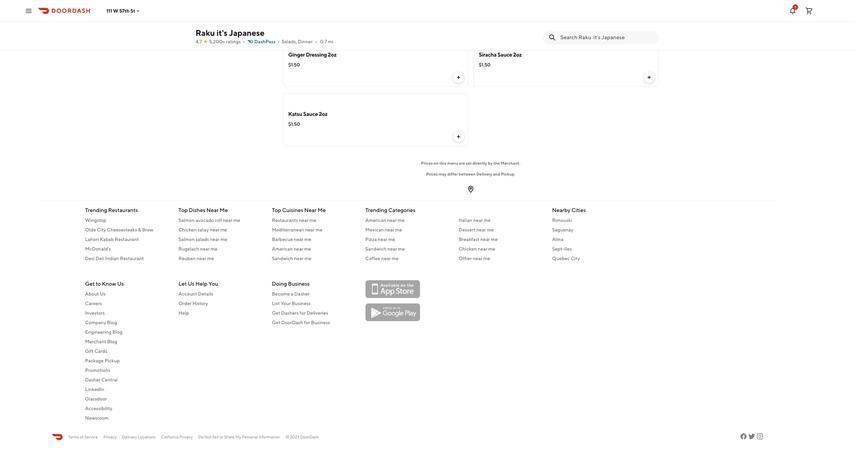 Task type: vqa. For each thing, say whether or not it's contained in the screenshot.
Business to the top
yes



Task type: describe. For each thing, give the bounding box(es) containing it.
business inside "link"
[[292, 301, 311, 306]]

american near me for the right american near me link
[[365, 218, 405, 223]]

quebec city
[[552, 256, 580, 261]]

lahori
[[85, 237, 99, 242]]

dasher central link
[[85, 377, 170, 383]]

know
[[102, 281, 116, 287]]

2oz for siracha sauce 2oz
[[513, 52, 522, 58]]

pickup.
[[501, 172, 515, 177]]

me for other near me link
[[484, 256, 490, 261]]

wingstop
[[85, 218, 106, 223]]

delivery locations link
[[122, 434, 156, 440]]

2oz for katsu sauce 2oz
[[319, 111, 328, 117]]

1 horizontal spatial restaurants
[[272, 218, 298, 223]]

$1.50 for siracha sauce 2oz
[[479, 62, 491, 68]]

my
[[236, 435, 241, 440]]

0 vertical spatial help
[[196, 281, 208, 287]]

company blog link
[[85, 319, 170, 326]]

0 vertical spatial sandwich near me link
[[365, 246, 451, 252]]

doordash on instagram image
[[756, 432, 764, 441]]

2 • from the left
[[278, 39, 280, 44]]

newsroom
[[85, 415, 109, 421]]

sandwich near me for the bottommost sandwich near me link
[[272, 256, 311, 261]]

5,200+ ratings •
[[209, 39, 245, 44]]

dashers
[[281, 310, 299, 316]]

for for dashers
[[300, 310, 306, 316]]

doordash on twitter image
[[748, 432, 756, 441]]

1 vertical spatial restaurant
[[120, 256, 144, 261]]

italian
[[459, 218, 472, 223]]

cards
[[95, 349, 107, 354]]

0.7
[[320, 39, 327, 44]]

dashpass •
[[254, 39, 280, 44]]

barbecue near me
[[272, 237, 311, 242]]

© 2023 doordash
[[286, 435, 319, 440]]

0 vertical spatial dasher
[[294, 291, 310, 297]]

pickup
[[105, 358, 120, 364]]

japanese
[[229, 28, 265, 38]]

of
[[80, 435, 84, 440]]

get doordash for business
[[272, 320, 330, 325]]

lahori kabab restaurant
[[85, 237, 139, 242]]

ginger
[[288, 52, 305, 58]]

american near me for american near me link to the bottom
[[272, 246, 311, 252]]

us for about us
[[100, 291, 106, 297]]

doing business
[[272, 281, 310, 287]]

get for get to know us
[[85, 281, 95, 287]]

dashpass
[[254, 39, 276, 44]]

terms of service link
[[68, 434, 98, 440]]

dessert near me
[[459, 227, 494, 233]]

it's
[[217, 28, 228, 38]]

sauce for katsu sauce 2oz
[[303, 111, 318, 117]]

italian near me
[[459, 218, 491, 223]]

near for dishes
[[206, 207, 219, 214]]

glassdoor
[[85, 396, 107, 402]]

reuben near me link
[[179, 255, 264, 262]]

me for rugelach near me link
[[211, 246, 217, 252]]

near for the bottommost sandwich near me link
[[294, 256, 304, 261]]

1 horizontal spatial american near me link
[[365, 217, 451, 224]]

0 vertical spatial business
[[288, 281, 310, 287]]

alma link
[[552, 236, 638, 243]]

rimouski link
[[552, 217, 638, 224]]

mediterranean near me
[[272, 227, 323, 233]]

me for 'breakfast near me' link
[[491, 237, 498, 242]]

0 horizontal spatial dasher
[[85, 377, 100, 383]]

near for cuisines
[[304, 207, 317, 214]]

satay
[[198, 227, 209, 233]]

breakfast
[[459, 237, 480, 242]]

0 vertical spatial delivery
[[477, 172, 492, 177]]

trending restaurants
[[85, 207, 138, 214]]

engineering blog
[[85, 329, 122, 335]]

raku
[[196, 28, 215, 38]]

notification bell image
[[789, 7, 797, 15]]

top dishes near me
[[179, 207, 228, 214]]

near for rugelach near me link
[[200, 246, 210, 252]]

0 vertical spatial restaurant
[[115, 237, 139, 242]]

desi deli indian restaurant
[[85, 256, 144, 261]]

57th
[[119, 8, 129, 13]]

merchant blog
[[85, 339, 117, 344]]

become a dasher link
[[272, 291, 357, 297]]

trending categories
[[365, 207, 416, 214]]

cuisines
[[282, 207, 303, 214]]

let
[[179, 281, 187, 287]]

to
[[96, 281, 101, 287]]

company
[[85, 320, 106, 325]]

coffee near me link
[[365, 255, 451, 262]]

careers link
[[85, 300, 170, 307]]

near inside "link"
[[223, 218, 233, 223]]

doordash on facebook image
[[740, 432, 748, 441]]

near for coffee near me link
[[381, 256, 391, 261]]

salmon salads near me
[[179, 237, 227, 242]]

promotions link
[[85, 367, 170, 374]]

for for doordash
[[304, 320, 310, 325]]

me for top cuisines near me
[[318, 207, 326, 214]]

iles
[[565, 246, 572, 252]]

near for restaurants near me link
[[299, 218, 309, 223]]

chicken for chicken satay near me
[[179, 227, 197, 233]]

sandwich for the topmost sandwich near me link
[[365, 246, 387, 252]]

near for other near me link
[[473, 256, 483, 261]]

me for 'chicken near me' link
[[489, 246, 495, 252]]

restaurants near me link
[[272, 217, 357, 224]]

open menu image
[[25, 7, 33, 15]]

me for dessert near me link on the right of the page
[[487, 227, 494, 233]]

chicken near me
[[459, 246, 495, 252]]

near for 'breakfast near me' link
[[481, 237, 490, 242]]

about us
[[85, 291, 106, 297]]

• for 5,200+ ratings •
[[243, 39, 245, 44]]

siracha sauce 2oz
[[479, 52, 522, 58]]

1 horizontal spatial add item to cart image
[[647, 15, 652, 21]]

me for mediterranean near me link on the left
[[316, 227, 323, 233]]

deli
[[96, 256, 104, 261]]

promotions
[[85, 368, 110, 373]]

desi
[[85, 256, 95, 261]]

ginger dressing 2oz
[[288, 52, 337, 58]]

me for the reuben near me link on the left
[[207, 256, 214, 261]]

pizza near me
[[365, 237, 395, 242]]

near for mediterranean near me link on the left
[[305, 227, 315, 233]]

get dashers for deliveries
[[272, 310, 328, 316]]

account
[[179, 291, 197, 297]]

dessert near me link
[[459, 226, 544, 233]]

me for mexican near me link
[[395, 227, 402, 233]]

sept-
[[552, 246, 565, 252]]

terms
[[68, 435, 79, 440]]

wingstop link
[[85, 217, 170, 224]]

reuben
[[179, 256, 196, 261]]

chicken near me link
[[459, 246, 544, 252]]

doordash inside get doordash for business link
[[281, 320, 303, 325]]

accessibility
[[85, 406, 112, 411]]

near for the reuben near me link on the left
[[197, 256, 206, 261]]

$1.50 for katsu sauce 2oz
[[288, 121, 300, 127]]

become a dasher
[[272, 291, 310, 297]]

careers
[[85, 301, 102, 306]]

me for the bottommost sandwich near me link
[[305, 256, 311, 261]]

about us link
[[85, 291, 170, 297]]

2 privacy from the left
[[180, 435, 193, 440]]

city for olde
[[97, 227, 106, 233]]

1 vertical spatial sandwich near me link
[[272, 255, 357, 262]]

top for top cuisines near me
[[272, 207, 281, 214]]

central
[[101, 377, 118, 383]]

mediterranean
[[272, 227, 304, 233]]

alma
[[552, 237, 564, 242]]

near for "barbecue near me" link
[[294, 237, 304, 242]]

sandwich for the bottommost sandwich near me link
[[272, 256, 293, 261]]

add item to cart image for katsu sauce 2oz
[[456, 134, 461, 140]]

or
[[220, 435, 223, 440]]

list
[[272, 301, 280, 306]]

dasher central
[[85, 377, 118, 383]]

0 horizontal spatial help
[[179, 310, 189, 316]]



Task type: locate. For each thing, give the bounding box(es) containing it.
near for mexican near me link
[[385, 227, 395, 233]]

chicken left satay
[[179, 227, 197, 233]]

me up restaurants near me link
[[318, 207, 326, 214]]

help up "details"
[[196, 281, 208, 287]]

delivery
[[477, 172, 492, 177], [122, 435, 137, 440]]

rugelach near me
[[179, 246, 217, 252]]

0 vertical spatial add item to cart image
[[647, 15, 652, 21]]

1 horizontal spatial privacy
[[180, 435, 193, 440]]

111
[[106, 8, 112, 13]]

information
[[259, 435, 280, 440]]

trending for trending restaurants
[[85, 207, 107, 214]]

business up get dashers for deliveries
[[292, 301, 311, 306]]

mexican near me link
[[365, 226, 451, 233]]

0 horizontal spatial sauce
[[201, 36, 214, 41]]

1 horizontal spatial delivery
[[477, 172, 492, 177]]

restaurants up mediterranean
[[272, 218, 298, 223]]

0 horizontal spatial chicken
[[179, 227, 197, 233]]

breakfast near me
[[459, 237, 498, 242]]

city down 'iles'
[[571, 256, 580, 261]]

sauce
[[201, 36, 214, 41], [498, 52, 512, 58], [303, 111, 318, 117]]

Item Search search field
[[561, 34, 653, 41]]

3 • from the left
[[315, 39, 317, 44]]

trending up wingstop
[[85, 207, 107, 214]]

katsu sauce 2oz
[[288, 111, 328, 117]]

may
[[439, 172, 447, 177]]

sandwich near me for the topmost sandwich near me link
[[365, 246, 405, 252]]

american near me link
[[365, 217, 451, 224], [272, 246, 357, 252]]

blog for engineering blog
[[112, 329, 122, 335]]

barbecue
[[272, 237, 293, 242]]

merchant up pickup.
[[501, 161, 519, 166]]

american
[[365, 218, 386, 223], [272, 246, 293, 252]]

package
[[85, 358, 104, 364]]

0 vertical spatial merchant
[[501, 161, 519, 166]]

city up kabab
[[97, 227, 106, 233]]

1 horizontal spatial near
[[304, 207, 317, 214]]

blog for company blog
[[107, 320, 117, 325]]

barbecue near me link
[[272, 236, 357, 243]]

$1.50 down katsu
[[288, 121, 300, 127]]

prices for prices may differ between delivery and pickup.
[[426, 172, 438, 177]]

salmon for salmon salads near me
[[179, 237, 195, 242]]

2 near from the left
[[304, 207, 317, 214]]

me up salmon avocado roll near me "link"
[[220, 207, 228, 214]]

us down get to know us at the bottom left of page
[[100, 291, 106, 297]]

us right the know
[[117, 281, 124, 287]]

1 horizontal spatial merchant
[[501, 161, 519, 166]]

get for get doordash for business
[[272, 320, 280, 325]]

0 horizontal spatial american near me link
[[272, 246, 357, 252]]

me for top dishes near me
[[220, 207, 228, 214]]

chicken satay near me link
[[179, 226, 264, 233]]

salmon avocado roll near me link
[[179, 217, 264, 224]]

gift cards
[[85, 349, 107, 354]]

restaurant
[[115, 237, 139, 242], [120, 256, 144, 261]]

top for top dishes near me
[[179, 207, 188, 214]]

1 horizontal spatial sauce
[[303, 111, 318, 117]]

1 vertical spatial restaurants
[[272, 218, 298, 223]]

1 vertical spatial american near me link
[[272, 246, 357, 252]]

mcdonald's
[[85, 246, 111, 252]]

0 vertical spatial prices
[[421, 161, 433, 166]]

merchant blog link
[[85, 338, 170, 345]]

near for italian near me link
[[473, 218, 483, 223]]

1 horizontal spatial sandwich near me link
[[365, 246, 451, 252]]

me
[[234, 218, 240, 223], [310, 218, 316, 223], [398, 218, 405, 223], [484, 218, 491, 223], [220, 227, 227, 233], [316, 227, 323, 233], [395, 227, 402, 233], [487, 227, 494, 233], [221, 237, 227, 242], [305, 237, 311, 242], [389, 237, 395, 242], [491, 237, 498, 242], [211, 246, 217, 252], [304, 246, 311, 252], [398, 246, 405, 252], [489, 246, 495, 252], [207, 256, 214, 261], [305, 256, 311, 261], [392, 256, 399, 261], [484, 256, 490, 261]]

sauce left it's
[[201, 36, 214, 41]]

•
[[243, 39, 245, 44], [278, 39, 280, 44], [315, 39, 317, 44]]

restaurants up wingstop link
[[108, 207, 138, 214]]

city
[[97, 227, 106, 233], [571, 256, 580, 261]]

near for dessert near me link on the right of the page
[[476, 227, 486, 233]]

glassdoor link
[[85, 396, 170, 402]]

package pickup link
[[85, 357, 170, 364]]

near up restaurants near me link
[[304, 207, 317, 214]]

avocado
[[196, 218, 214, 223]]

0 horizontal spatial trending
[[85, 207, 107, 214]]

salads
[[196, 237, 209, 242]]

prices
[[421, 161, 433, 166], [426, 172, 438, 177]]

sandwich near me down barbecue near me
[[272, 256, 311, 261]]

quebec
[[552, 256, 570, 261]]

1 horizontal spatial top
[[272, 207, 281, 214]]

american up mexican
[[365, 218, 386, 223]]

sandwich down "barbecue"
[[272, 256, 293, 261]]

2oz down mi
[[328, 52, 337, 58]]

blog inside "link"
[[107, 320, 117, 325]]

order history
[[179, 301, 208, 306]]

2oz right siracha at the top of page
[[513, 52, 522, 58]]

• down japanese
[[243, 39, 245, 44]]

0 vertical spatial get
[[85, 281, 95, 287]]

0 horizontal spatial top
[[179, 207, 188, 214]]

1 vertical spatial delivery
[[122, 435, 137, 440]]

breakfast near me link
[[459, 236, 544, 243]]

2 vertical spatial business
[[311, 320, 330, 325]]

top left cuisines
[[272, 207, 281, 214]]

sept-iles link
[[552, 246, 638, 252]]

1 horizontal spatial sandwich
[[365, 246, 387, 252]]

near for the pizza near me link
[[378, 237, 388, 242]]

dressing
[[306, 52, 327, 58]]

0 horizontal spatial near
[[206, 207, 219, 214]]

me for coffee near me link
[[392, 256, 399, 261]]

near for the topmost sandwich near me link
[[388, 246, 397, 252]]

1 vertical spatial doordash
[[300, 435, 319, 440]]

sauce right katsu
[[303, 111, 318, 117]]

salmon up rugelach
[[179, 237, 195, 242]]

1 horizontal spatial dasher
[[294, 291, 310, 297]]

1 horizontal spatial help
[[196, 281, 208, 287]]

1 vertical spatial sauce
[[498, 52, 512, 58]]

2oz for ginger dressing 2oz
[[328, 52, 337, 58]]

other
[[459, 256, 472, 261]]

2 horizontal spatial sauce
[[498, 52, 512, 58]]

1 vertical spatial american
[[272, 246, 293, 252]]

near for 'chicken near me' link
[[478, 246, 488, 252]]

2 salmon from the top
[[179, 237, 195, 242]]

0 horizontal spatial delivery
[[122, 435, 137, 440]]

top left dishes
[[179, 207, 188, 214]]

1 vertical spatial merchant
[[85, 339, 106, 344]]

• for salads, dinner • 0.7 mi
[[315, 39, 317, 44]]

privacy left do
[[180, 435, 193, 440]]

olde
[[85, 227, 96, 233]]

prices left on
[[421, 161, 433, 166]]

for up get doordash for business
[[300, 310, 306, 316]]

lahori kabab restaurant link
[[85, 236, 170, 243]]

near up 'salmon avocado roll near me'
[[206, 207, 219, 214]]

american down "barbecue"
[[272, 246, 293, 252]]

top
[[179, 207, 188, 214], [272, 207, 281, 214]]

1 vertical spatial blog
[[112, 329, 122, 335]]

sandwich near me link up coffee near me link
[[365, 246, 451, 252]]

2 me from the left
[[318, 207, 326, 214]]

brew
[[142, 227, 153, 233]]

0 horizontal spatial american
[[272, 246, 293, 252]]

restaurant down olde city cheesesteaks & brew link
[[115, 237, 139, 242]]

1 horizontal spatial american
[[365, 218, 386, 223]]

$1.50 for ginger dressing 2oz
[[288, 62, 300, 68]]

1 trending from the left
[[85, 207, 107, 214]]

business up a
[[288, 281, 310, 287]]

doordash right the 2023
[[300, 435, 319, 440]]

1 vertical spatial for
[[304, 320, 310, 325]]

0 vertical spatial salmon
[[179, 218, 195, 223]]

1 near from the left
[[206, 207, 219, 214]]

1 vertical spatial sandwich
[[272, 256, 293, 261]]

0 vertical spatial blog
[[107, 320, 117, 325]]

1 horizontal spatial •
[[278, 39, 280, 44]]

prices left may
[[426, 172, 438, 177]]

2 vertical spatial sauce
[[303, 111, 318, 117]]

me inside "link"
[[234, 218, 240, 223]]

rimouski
[[552, 218, 572, 223]]

me for "barbecue near me" link
[[305, 237, 311, 242]]

0 horizontal spatial restaurants
[[108, 207, 138, 214]]

1 horizontal spatial us
[[117, 281, 124, 287]]

delivery down directly
[[477, 172, 492, 177]]

blog down engineering blog
[[107, 339, 117, 344]]

merchant up gift cards
[[85, 339, 106, 344]]

business down deliveries
[[311, 320, 330, 325]]

©
[[286, 435, 289, 440]]

1 vertical spatial add item to cart image
[[456, 75, 461, 80]]

dasher up linkedin
[[85, 377, 100, 383]]

get to know us
[[85, 281, 124, 287]]

sandwich near me link down "barbecue near me" link
[[272, 255, 357, 262]]

2 horizontal spatial us
[[188, 281, 195, 287]]

list your business link
[[272, 300, 357, 307]]

0 horizontal spatial merchant
[[85, 339, 106, 344]]

1 horizontal spatial city
[[571, 256, 580, 261]]

blog up merchant blog link
[[112, 329, 122, 335]]

1 vertical spatial sandwich near me
[[272, 256, 311, 261]]

111 w 57th st
[[106, 8, 135, 13]]

1 horizontal spatial chicken
[[459, 246, 477, 252]]

0 horizontal spatial add item to cart image
[[456, 75, 461, 80]]

blog
[[107, 320, 117, 325], [112, 329, 122, 335], [107, 339, 117, 344]]

salads,
[[282, 39, 297, 44]]

blog for merchant blog
[[107, 339, 117, 344]]

0 items, open order cart image
[[805, 7, 813, 15]]

1 horizontal spatial trending
[[365, 207, 387, 214]]

get for get dashers for deliveries
[[272, 310, 280, 316]]

0 horizontal spatial us
[[100, 291, 106, 297]]

me for italian near me link
[[484, 218, 491, 223]]

blog up engineering blog
[[107, 320, 117, 325]]

american near me link up mexican near me link
[[365, 217, 451, 224]]

me for the topmost sandwich near me link
[[398, 246, 405, 252]]

help down 'order'
[[179, 310, 189, 316]]

1 horizontal spatial 2oz
[[328, 52, 337, 58]]

1 me from the left
[[220, 207, 228, 214]]

newsroom link
[[85, 415, 170, 422]]

accessibility link
[[85, 405, 170, 412]]

salads, dinner • 0.7 mi
[[282, 39, 333, 44]]

package pickup
[[85, 358, 120, 364]]

• left 0.7
[[315, 39, 317, 44]]

0 vertical spatial chicken
[[179, 227, 197, 233]]

2 horizontal spatial 2oz
[[513, 52, 522, 58]]

1 salmon from the top
[[179, 218, 195, 223]]

chicken down "breakfast"
[[459, 246, 477, 252]]

sandwich near me up "coffee near me"
[[365, 246, 405, 252]]

2023
[[290, 435, 300, 440]]

privacy right service
[[103, 435, 117, 440]]

1 horizontal spatial me
[[318, 207, 326, 214]]

olde city cheesesteaks & brew link
[[85, 226, 170, 233]]

merchant inside merchant blog link
[[85, 339, 106, 344]]

add item to cart image
[[456, 15, 461, 21], [647, 75, 652, 80], [456, 134, 461, 140]]

engineering blog link
[[85, 329, 170, 336]]

me for restaurants near me link
[[310, 218, 316, 223]]

1 vertical spatial add item to cart image
[[647, 75, 652, 80]]

2 horizontal spatial •
[[315, 39, 317, 44]]

coffee
[[365, 256, 380, 261]]

us right 'let' at left
[[188, 281, 195, 287]]

are
[[459, 161, 465, 166]]

1 horizontal spatial american near me
[[365, 218, 405, 223]]

0 horizontal spatial me
[[220, 207, 228, 214]]

deliveries
[[307, 310, 328, 316]]

a
[[291, 291, 293, 297]]

0 vertical spatial add item to cart image
[[456, 15, 461, 21]]

0 vertical spatial restaurants
[[108, 207, 138, 214]]

1 vertical spatial help
[[179, 310, 189, 316]]

sauce right siracha at the top of page
[[498, 52, 512, 58]]

2 top from the left
[[272, 207, 281, 214]]

me for the pizza near me link
[[389, 237, 395, 242]]

1 vertical spatial business
[[292, 301, 311, 306]]

restaurant down mcdonald's link
[[120, 256, 144, 261]]

1 • from the left
[[243, 39, 245, 44]]

pizza near me link
[[365, 236, 451, 243]]

0 vertical spatial for
[[300, 310, 306, 316]]

nearby
[[552, 207, 571, 214]]

coffee near me
[[365, 256, 399, 261]]

1 vertical spatial american near me
[[272, 246, 311, 252]]

0 vertical spatial american
[[365, 218, 386, 223]]

• left salads,
[[278, 39, 280, 44]]

1 vertical spatial dasher
[[85, 377, 100, 383]]

trending for trending categories
[[365, 207, 387, 214]]

0 vertical spatial american near me link
[[365, 217, 451, 224]]

delivery left locations
[[122, 435, 137, 440]]

mediterranean near me link
[[272, 226, 357, 233]]

0 horizontal spatial city
[[97, 227, 106, 233]]

dasher right a
[[294, 291, 310, 297]]

1 vertical spatial city
[[571, 256, 580, 261]]

sept-iles
[[552, 246, 572, 252]]

0 horizontal spatial sandwich near me
[[272, 256, 311, 261]]

salmon avocado roll near me
[[179, 218, 240, 223]]

gift cards link
[[85, 348, 170, 355]]

0 horizontal spatial 2oz
[[319, 111, 328, 117]]

2oz right katsu
[[319, 111, 328, 117]]

american near me down barbecue near me
[[272, 246, 311, 252]]

doordash
[[281, 320, 303, 325], [300, 435, 319, 440]]

0 vertical spatial sauce
[[201, 36, 214, 41]]

0 vertical spatial sandwich
[[365, 246, 387, 252]]

mcdonald's link
[[85, 246, 170, 252]]

1 top from the left
[[179, 207, 188, 214]]

become
[[272, 291, 290, 297]]

your
[[281, 301, 291, 306]]

american near me link down "barbecue near me" link
[[272, 246, 357, 252]]

american near me up mexican near me
[[365, 218, 405, 223]]

us for let us help you
[[188, 281, 195, 287]]

add item to cart image
[[647, 15, 652, 21], [456, 75, 461, 80]]

2 trending from the left
[[365, 207, 387, 214]]

prices for prices on this menu are set directly by the merchant .
[[421, 161, 433, 166]]

chicken for chicken near me
[[459, 246, 477, 252]]

1 vertical spatial salmon
[[179, 237, 195, 242]]

0 vertical spatial american near me
[[365, 218, 405, 223]]

dessert
[[459, 227, 476, 233]]

by
[[488, 161, 493, 166]]

sandwich up coffee
[[365, 246, 387, 252]]

cheesesteaks
[[107, 227, 137, 233]]

city for quebec
[[571, 256, 580, 261]]

0 horizontal spatial privacy
[[103, 435, 117, 440]]

prices may differ between delivery and pickup.
[[426, 172, 515, 177]]

other near me link
[[459, 255, 544, 262]]

prices on this menu are set directly by the merchant .
[[421, 161, 520, 166]]

0 vertical spatial sandwich near me
[[365, 246, 405, 252]]

sauce for siracha sauce 2oz
[[498, 52, 512, 58]]

1 vertical spatial get
[[272, 310, 280, 316]]

salmon down dishes
[[179, 218, 195, 223]]

0 vertical spatial city
[[97, 227, 106, 233]]

$1.50 down ginger at the top of page
[[288, 62, 300, 68]]

1 vertical spatial chicken
[[459, 246, 477, 252]]

salmon inside "link"
[[179, 218, 195, 223]]

0 horizontal spatial sandwich near me link
[[272, 255, 357, 262]]

1 privacy from the left
[[103, 435, 117, 440]]

saguenay link
[[552, 226, 638, 233]]

order
[[179, 301, 192, 306]]

history
[[193, 301, 208, 306]]

for down get dashers for deliveries
[[304, 320, 310, 325]]

2 vertical spatial blog
[[107, 339, 117, 344]]

add item to cart image for siracha sauce 2oz
[[647, 75, 652, 80]]

0 horizontal spatial sandwich
[[272, 256, 293, 261]]

1 horizontal spatial sandwich near me
[[365, 246, 405, 252]]

doordash down dashers
[[281, 320, 303, 325]]

salmon for salmon avocado roll near me
[[179, 218, 195, 223]]

trending up mexican
[[365, 207, 387, 214]]

doing
[[272, 281, 287, 287]]

0 horizontal spatial american near me
[[272, 246, 311, 252]]

account details link
[[179, 291, 264, 297]]

2 vertical spatial get
[[272, 320, 280, 325]]

$1.50 down siracha at the top of page
[[479, 62, 491, 68]]

me
[[220, 207, 228, 214], [318, 207, 326, 214]]

0 horizontal spatial •
[[243, 39, 245, 44]]

2 vertical spatial add item to cart image
[[456, 134, 461, 140]]

1 vertical spatial prices
[[426, 172, 438, 177]]

on
[[434, 161, 439, 166]]



